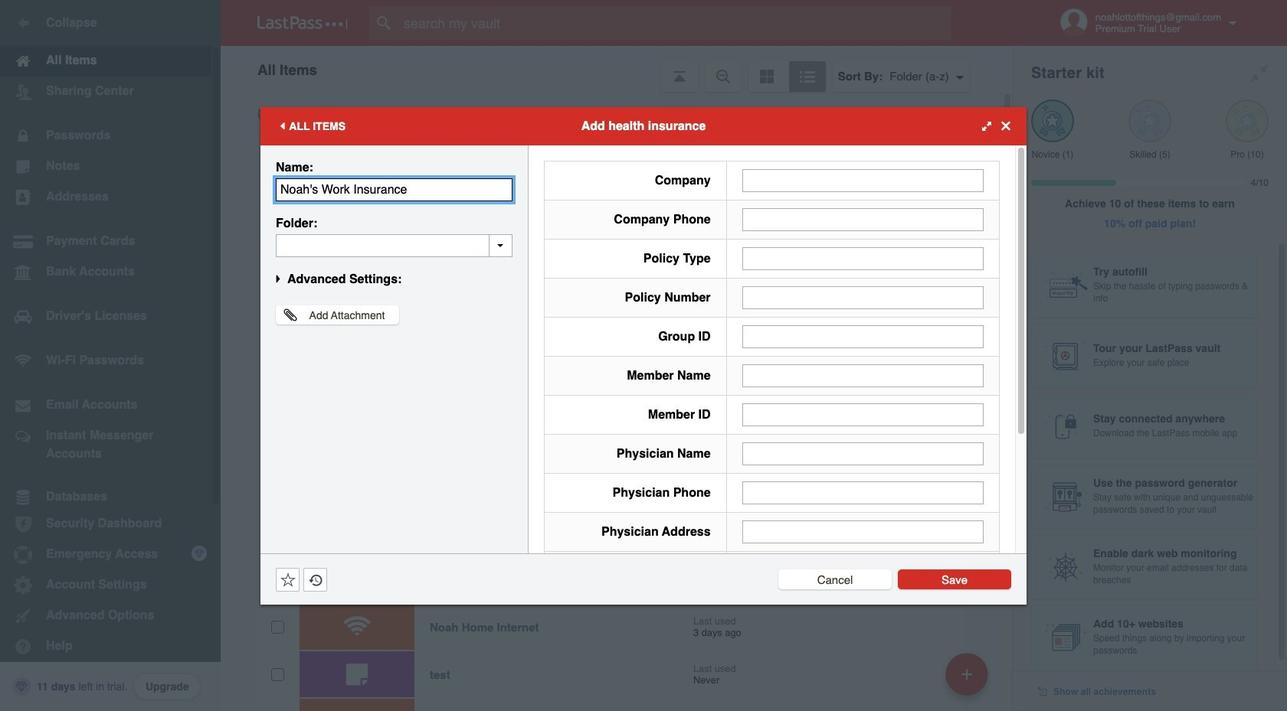 Task type: vqa. For each thing, say whether or not it's contained in the screenshot.
'password field'
no



Task type: locate. For each thing, give the bounding box(es) containing it.
new item image
[[962, 669, 972, 680]]

None text field
[[742, 208, 984, 231], [742, 325, 984, 348], [742, 403, 984, 426], [742, 442, 984, 465], [742, 208, 984, 231], [742, 325, 984, 348], [742, 403, 984, 426], [742, 442, 984, 465]]

new item navigation
[[940, 649, 998, 712]]

dialog
[[260, 107, 1027, 702]]

None text field
[[742, 169, 984, 192], [276, 178, 513, 201], [276, 234, 513, 257], [742, 247, 984, 270], [742, 286, 984, 309], [742, 364, 984, 387], [742, 482, 984, 505], [742, 521, 984, 544], [742, 169, 984, 192], [276, 178, 513, 201], [276, 234, 513, 257], [742, 247, 984, 270], [742, 286, 984, 309], [742, 364, 984, 387], [742, 482, 984, 505], [742, 521, 984, 544]]

main navigation navigation
[[0, 0, 221, 712]]



Task type: describe. For each thing, give the bounding box(es) containing it.
vault options navigation
[[221, 46, 1013, 92]]

Search search field
[[369, 6, 981, 40]]

lastpass image
[[257, 16, 348, 30]]

search my vault text field
[[369, 6, 981, 40]]



